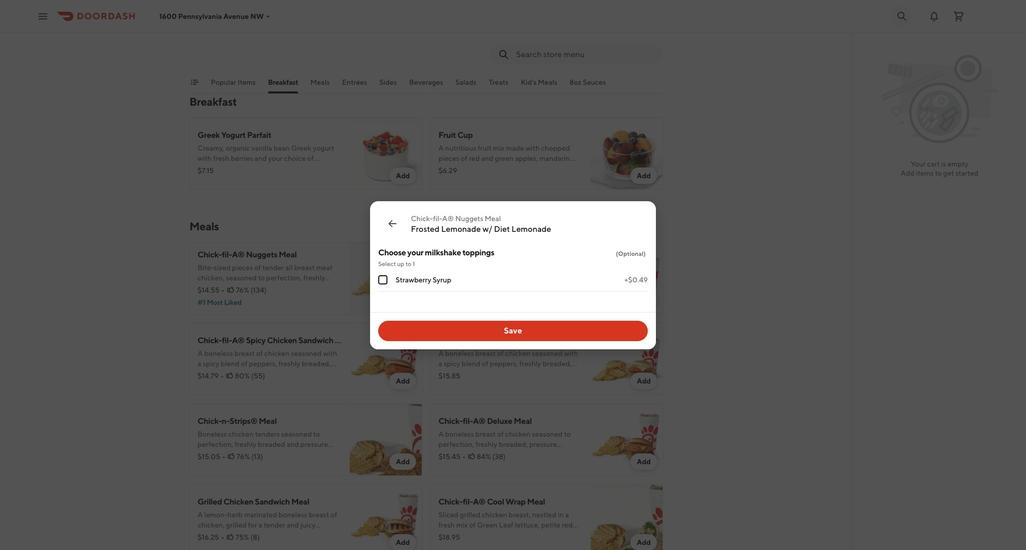 Task type: describe. For each thing, give the bounding box(es) containing it.
salads
[[456, 78, 477, 86]]

greek yogurt parfait creamy, organic vanilla bean greek yogurt with fresh berries and your choice of toppings.
[[198, 130, 334, 173]]

add button for grilled chicken sandwich meal
[[390, 534, 416, 550]]

save
[[504, 326, 523, 335]]

a® left the cool at left bottom
[[473, 497, 486, 507]]

fruit cup
[[439, 130, 473, 140]]

empty
[[948, 160, 969, 168]]

100% inside boneless chicken tenders seasoned to perfection, freshly breaded and pressure cooked in 100% refined peanut oil.
[[472, 40, 490, 48]]

kid's
[[521, 78, 537, 86]]

0 horizontal spatial chick-fil-a® deluxe meal
[[198, 6, 291, 15]]

1 vertical spatial (13)
[[251, 453, 263, 461]]

$18.95
[[439, 533, 461, 542]]

treats
[[489, 78, 509, 86]]

chick- inside 'chick-n-strips® meal boneless chicken tenders seasoned to perfection, freshly breaded and pressure cooked in 100% refined peanut oil.'
[[198, 416, 222, 426]]

add inside your cart is empty add items to get started
[[901, 169, 915, 177]]

80% (55)
[[235, 372, 265, 380]]

add for spicy chicken sandwich deluxe meal
[[637, 377, 651, 385]]

• for chick-n-strips® meal
[[222, 453, 225, 461]]

breaded inside boneless chicken tenders seasoned to perfection, freshly breaded and pressure cooked in 100% refined peanut oil.
[[499, 30, 527, 38]]

$14.79
[[198, 372, 219, 380]]

(optional)
[[616, 250, 646, 257]]

entrées button
[[342, 77, 367, 93]]

refined inside 'chick-n-strips® meal boneless chicken tenders seasoned to perfection, freshly breaded and pressure cooked in 100% refined peanut oil.'
[[251, 451, 274, 459]]

add button for greek yogurt parfait
[[390, 168, 416, 184]]

your inside greek yogurt parfait creamy, organic vanilla bean greek yogurt with fresh berries and your choice of toppings.
[[268, 154, 283, 162]]

pressure inside chick-fil-a® sandwich meal a boneless breast of chicken seasoned to perfection, freshly breaded, pressure cooked in 100% refined peanut oil.
[[530, 274, 557, 282]]

chick- up $14.55
[[198, 250, 222, 260]]

0 vertical spatial 76% (13)
[[478, 42, 504, 50]]

grilled chicken sandwich meal image
[[350, 484, 423, 550]]

76% for chick-fil-a® nuggets meal
[[236, 286, 249, 294]]

started
[[956, 169, 979, 177]]

chick- up $14.79 •
[[198, 336, 222, 345]]

1
[[413, 260, 415, 267]]

breaded inside 'chick-n-strips® meal boneless chicken tenders seasoned to perfection, freshly breaded and pressure cooked in 100% refined peanut oil.'
[[258, 440, 285, 449]]

is
[[942, 160, 947, 168]]

add for chick-fil-a® spicy chicken sandwich meal
[[396, 377, 410, 385]]

a® left the 'nw' at the left of the page
[[232, 6, 245, 15]]

salads button
[[456, 77, 477, 93]]

chick-fil-a® spicy chicken sandwich meal
[[198, 336, 353, 345]]

organic
[[226, 144, 250, 152]]

milkshake
[[425, 248, 461, 257]]

meal inside chick-fil-a® nuggets meal frosted lemonade w/ diet lemonade
[[485, 214, 501, 222]]

84%
[[477, 453, 491, 461]]

toppings.
[[198, 165, 228, 173]]

boneless inside 'chick-n-strips® meal boneless chicken tenders seasoned to perfection, freshly breaded and pressure cooked in 100% refined peanut oil.'
[[198, 430, 227, 438]]

greek yogurt parfait image
[[350, 118, 423, 190]]

+$0.49
[[625, 276, 648, 284]]

0 vertical spatial 76%
[[478, 42, 491, 50]]

8oz sauces button
[[570, 77, 606, 93]]

your
[[911, 160, 926, 168]]

chick-fil-a® spicy chicken sandwich meal image
[[350, 323, 423, 395]]

sides
[[380, 78, 397, 86]]

items
[[238, 78, 256, 86]]

• for chick-fil-a® sandwich meal
[[462, 286, 465, 294]]

to inside chick-fil-a® sandwich meal a boneless breast of chicken seasoned to perfection, freshly breaded, pressure cooked in 100% refined peanut oil.
[[564, 264, 571, 272]]

chicken for grilled chicken sandwich meal
[[224, 497, 254, 507]]

popular items
[[211, 78, 256, 86]]

peanut inside boneless chicken tenders seasoned to perfection, freshly breaded and pressure cooked in 100% refined peanut oil.
[[516, 40, 539, 48]]

$15.45 •
[[439, 453, 466, 461]]

8oz sauces
[[570, 78, 606, 86]]

syrup
[[433, 276, 452, 284]]

$7.15
[[198, 167, 214, 175]]

chicken inside boneless chicken tenders seasoned to perfection, freshly breaded and pressure cooked in 100% refined peanut oil.
[[470, 19, 495, 28]]

0 horizontal spatial meals
[[190, 220, 219, 233]]

fruit
[[439, 130, 456, 140]]

add for chick-fil-a® cool wrap meal
[[637, 538, 651, 547]]

cooked inside boneless chicken tenders seasoned to perfection, freshly breaded and pressure cooked in 100% refined peanut oil.
[[439, 40, 463, 48]]

seasoned inside chick-fil-a® sandwich meal a boneless breast of chicken seasoned to perfection, freshly breaded, pressure cooked in 100% refined peanut oil.
[[532, 264, 563, 272]]

76% for chick-n-strips® meal
[[237, 453, 250, 461]]

add button for chick-fil-a® spicy chicken sandwich meal
[[390, 373, 416, 389]]

fil- left the 'nw' at the left of the page
[[222, 6, 232, 15]]

76% (134)
[[236, 286, 267, 294]]

add button for chick-fil-a® cool wrap meal
[[631, 534, 658, 550]]

$6.29
[[439, 167, 458, 175]]

breaded,
[[499, 274, 528, 282]]

refined inside boneless chicken tenders seasoned to perfection, freshly breaded and pressure cooked in 100% refined peanut oil.
[[492, 40, 515, 48]]

freshly inside boneless chicken tenders seasoned to perfection, freshly breaded and pressure cooked in 100% refined peanut oil.
[[476, 30, 498, 38]]

meal inside chick-fil-a® sandwich meal a boneless breast of chicken seasoned to perfection, freshly breaded, pressure cooked in 100% refined peanut oil.
[[524, 250, 542, 260]]

cup
[[458, 130, 473, 140]]

$16.25 •
[[198, 533, 224, 542]]

berries
[[231, 154, 253, 162]]

1 horizontal spatial chick-fil-a® deluxe meal
[[439, 416, 532, 426]]

freshly inside chick-fil-a® sandwich meal a boneless breast of chicken seasoned to perfection, freshly breaded, pressure cooked in 100% refined peanut oil.
[[476, 274, 498, 282]]

sandwich inside chick-fil-a® sandwich meal a boneless breast of chicken seasoned to perfection, freshly breaded, pressure cooked in 100% refined peanut oil.
[[487, 250, 522, 260]]

1 horizontal spatial chick-fil-a® deluxe meal image
[[591, 404, 664, 476]]

fil- left the cool at left bottom
[[463, 497, 473, 507]]

save button
[[379, 321, 648, 341]]

add for grilled chicken sandwich meal
[[396, 538, 410, 547]]

(85)
[[493, 286, 507, 294]]

peanut inside chick-fil-a® sandwich meal a boneless breast of chicken seasoned to perfection, freshly breaded, pressure cooked in 100% refined peanut oil.
[[516, 284, 539, 292]]

strawberry
[[396, 276, 432, 284]]

a® inside chick-fil-a® sandwich meal a boneless breast of chicken seasoned to perfection, freshly breaded, pressure cooked in 100% refined peanut oil.
[[473, 250, 486, 260]]

• for chick-fil-a® deluxe meal
[[463, 453, 466, 461]]

frosted
[[411, 224, 440, 234]]

1 spicy from the left
[[246, 336, 266, 345]]

fresh
[[213, 154, 230, 162]]

oil. inside chick-fil-a® sandwich meal a boneless breast of chicken seasoned to perfection, freshly breaded, pressure cooked in 100% refined peanut oil.
[[541, 284, 550, 292]]

beverages
[[409, 78, 444, 86]]

1600 pennsylvania avenue nw button
[[159, 12, 272, 20]]

1 horizontal spatial breakfast
[[268, 78, 298, 86]]

vanilla
[[252, 144, 272, 152]]

$15.05
[[198, 453, 220, 461]]

a® up 80% (55)
[[232, 336, 245, 345]]

pennsylvania
[[178, 12, 222, 20]]

meals button
[[311, 77, 330, 93]]

yogurt
[[221, 130, 246, 140]]

0 horizontal spatial deluxe
[[246, 6, 272, 15]]

get
[[944, 169, 955, 177]]

sauces
[[583, 78, 606, 86]]

sides button
[[380, 77, 397, 93]]

a
[[439, 264, 444, 272]]

chick-fil-a® cool wrap meal image
[[591, 484, 664, 550]]

choose your milkshake toppings select up to 1
[[379, 248, 495, 267]]

• for grilled chicken sandwich meal
[[221, 533, 224, 542]]

to inside boneless chicken tenders seasoned to perfection, freshly breaded and pressure cooked in 100% refined peanut oil.
[[555, 19, 561, 28]]

to inside 'chick-n-strips® meal boneless chicken tenders seasoned to perfection, freshly breaded and pressure cooked in 100% refined peanut oil.'
[[313, 430, 320, 438]]

1 vertical spatial 76% (13)
[[237, 453, 263, 461]]

cart
[[928, 160, 941, 168]]

perfection, inside boneless chicken tenders seasoned to perfection, freshly breaded and pressure cooked in 100% refined peanut oil.
[[439, 30, 475, 38]]

add button for chick-fil-a® deluxe meal
[[631, 454, 658, 470]]

$14.39
[[439, 286, 460, 294]]

grilled
[[198, 497, 222, 507]]

(134)
[[251, 286, 267, 294]]

chick-fil-a® sandwich meal image
[[591, 242, 664, 315]]

deluxe for the "add" button associated with chick-fil-a® deluxe meal
[[487, 416, 513, 426]]

80% for chick-fil-a® sandwich meal
[[477, 286, 491, 294]]

to inside choose your milkshake toppings select up to 1
[[406, 260, 412, 267]]

$15.45
[[439, 453, 461, 461]]

chick-n-strips® meal image for chick-n-strips® meal
[[350, 404, 423, 476]]

add button for fruit cup
[[631, 168, 658, 184]]

meal inside 'chick-n-strips® meal boneless chicken tenders seasoned to perfection, freshly breaded and pressure cooked in 100% refined peanut oil.'
[[259, 416, 277, 426]]

chick-fil-a® sandwich meal a boneless breast of chicken seasoned to perfection, freshly breaded, pressure cooked in 100% refined peanut oil.
[[439, 250, 571, 292]]

a® inside chick-fil-a® nuggets meal frosted lemonade w/ diet lemonade
[[443, 214, 454, 222]]

(38)
[[493, 453, 506, 461]]

a® up 76% (134)
[[232, 250, 245, 260]]

choose
[[379, 248, 406, 257]]

and for parfait
[[255, 154, 267, 162]]

spicy chicken sandwich deluxe meal
[[439, 336, 573, 345]]

your cart is empty add items to get started
[[901, 160, 979, 177]]

select
[[379, 260, 396, 267]]

chick-fil-a® nuggets meal
[[198, 250, 297, 260]]



Task type: locate. For each thing, give the bounding box(es) containing it.
(13) down strips®
[[251, 453, 263, 461]]

100% inside chick-fil-a® sandwich meal a boneless breast of chicken seasoned to perfection, freshly breaded, pressure cooked in 100% refined peanut oil.
[[472, 284, 490, 292]]

fil- up boneless
[[463, 250, 473, 260]]

1 vertical spatial and
[[255, 154, 267, 162]]

$15.85
[[439, 372, 461, 380]]

0 vertical spatial boneless
[[439, 19, 468, 28]]

• right $15.05
[[222, 453, 225, 461]]

1 vertical spatial breaded
[[258, 440, 285, 449]]

in up salads
[[464, 40, 470, 48]]

and inside boneless chicken tenders seasoned to perfection, freshly breaded and pressure cooked in 100% refined peanut oil.
[[528, 30, 540, 38]]

$14.55 •
[[198, 286, 225, 294]]

freshly down strips®
[[235, 440, 257, 449]]

1 vertical spatial pressure
[[530, 274, 557, 282]]

0 vertical spatial (13)
[[493, 42, 504, 50]]

(55)
[[251, 372, 265, 380]]

in inside chick-fil-a® sandwich meal a boneless breast of chicken seasoned to perfection, freshly breaded, pressure cooked in 100% refined peanut oil.
[[464, 284, 470, 292]]

75% (8)
[[236, 533, 260, 542]]

perfection, inside 'chick-n-strips® meal boneless chicken tenders seasoned to perfection, freshly breaded and pressure cooked in 100% refined peanut oil.'
[[198, 440, 233, 449]]

with
[[198, 154, 212, 162]]

1 vertical spatial oil.
[[541, 284, 550, 292]]

0 vertical spatial deluxe
[[246, 6, 272, 15]]

in
[[464, 40, 470, 48], [464, 284, 470, 292], [223, 451, 229, 459]]

2 vertical spatial freshly
[[235, 440, 257, 449]]

nuggets
[[456, 214, 484, 222], [246, 250, 278, 260]]

1 horizontal spatial chick-n-strips® meal image
[[591, 0, 664, 65]]

chick-fil-a® deluxe meal
[[198, 6, 291, 15], [439, 416, 532, 426]]

0 vertical spatial refined
[[492, 40, 515, 48]]

1 horizontal spatial spicy
[[439, 336, 458, 345]]

2 lemonade from the left
[[512, 224, 552, 234]]

0 horizontal spatial and
[[255, 154, 267, 162]]

nuggets for chick-fil-a® nuggets meal
[[246, 250, 278, 260]]

2 vertical spatial refined
[[251, 451, 274, 459]]

76% up the liked
[[236, 286, 249, 294]]

chick- up the '$15.45'
[[439, 416, 463, 426]]

0 horizontal spatial boneless
[[198, 430, 227, 438]]

liked
[[224, 298, 242, 307]]

76% (13) down strips®
[[237, 453, 263, 461]]

• for chick-fil-a® nuggets meal
[[222, 286, 225, 294]]

greek up choice
[[292, 144, 312, 152]]

1 vertical spatial 100%
[[472, 284, 490, 292]]

cooked up salads
[[439, 40, 463, 48]]

2 vertical spatial seasoned
[[281, 430, 312, 438]]

chick-n-strips® meal boneless chicken tenders seasoned to perfection, freshly breaded and pressure cooked in 100% refined peanut oil.
[[198, 416, 328, 459]]

parfait
[[247, 130, 272, 140]]

0 horizontal spatial of
[[307, 154, 314, 162]]

0 horizontal spatial spicy
[[246, 336, 266, 345]]

breast
[[476, 264, 496, 272]]

100%
[[472, 40, 490, 48], [472, 284, 490, 292], [231, 451, 249, 459]]

and
[[528, 30, 540, 38], [255, 154, 267, 162], [287, 440, 299, 449]]

oil. inside boneless chicken tenders seasoned to perfection, freshly breaded and pressure cooked in 100% refined peanut oil.
[[541, 40, 550, 48]]

0 vertical spatial chick-fil-a® deluxe meal
[[198, 6, 291, 15]]

spicy up (55)
[[246, 336, 266, 345]]

cooked up grilled
[[198, 451, 222, 459]]

nuggets for chick-fil-a® nuggets meal frosted lemonade w/ diet lemonade
[[456, 214, 484, 222]]

80% (85)
[[477, 286, 507, 294]]

cooked inside 'chick-n-strips® meal boneless chicken tenders seasoned to perfection, freshly breaded and pressure cooked in 100% refined peanut oil.'
[[198, 451, 222, 459]]

freshly down breast
[[476, 274, 498, 282]]

$15.05 •
[[198, 453, 225, 461]]

1 vertical spatial tenders
[[255, 430, 280, 438]]

1 horizontal spatial tenders
[[496, 19, 521, 28]]

0 vertical spatial 100%
[[472, 40, 490, 48]]

1 vertical spatial perfection,
[[439, 274, 475, 282]]

0 vertical spatial nuggets
[[456, 214, 484, 222]]

nuggets up (134)
[[246, 250, 278, 260]]

0 horizontal spatial lemonade
[[442, 224, 481, 234]]

1 horizontal spatial of
[[498, 264, 504, 272]]

0 vertical spatial and
[[528, 30, 540, 38]]

chick-n-strips® meal image
[[591, 0, 664, 65], [350, 404, 423, 476]]

0 horizontal spatial chick-n-strips® meal image
[[350, 404, 423, 476]]

creamy,
[[198, 144, 225, 152]]

76% up treats
[[478, 42, 491, 50]]

• right "$14.79"
[[221, 372, 224, 380]]

and for strips®
[[287, 440, 299, 449]]

strawberry syrup
[[396, 276, 452, 284]]

0 horizontal spatial chicken
[[228, 430, 254, 438]]

chick- up frosted
[[411, 214, 433, 222]]

and inside 'chick-n-strips® meal boneless chicken tenders seasoned to perfection, freshly breaded and pressure cooked in 100% refined peanut oil.'
[[287, 440, 299, 449]]

entrées
[[342, 78, 367, 86]]

refined down breaded,
[[492, 284, 515, 292]]

0 vertical spatial chicken
[[470, 19, 495, 28]]

boneless inside boneless chicken tenders seasoned to perfection, freshly breaded and pressure cooked in 100% refined peanut oil.
[[439, 19, 468, 28]]

1 vertical spatial chick-fil-a® deluxe meal
[[439, 416, 532, 426]]

a® up 84%
[[473, 416, 486, 426]]

add button for spicy chicken sandwich deluxe meal
[[631, 373, 658, 389]]

cooked down syrup
[[439, 284, 463, 292]]

lemonade left w/
[[442, 224, 481, 234]]

greek up creamy,
[[198, 130, 220, 140]]

add for chick-fil-a® deluxe meal
[[637, 458, 651, 466]]

oil. inside 'chick-n-strips® meal boneless chicken tenders seasoned to perfection, freshly breaded and pressure cooked in 100% refined peanut oil.'
[[300, 451, 309, 459]]

in right $14.39
[[464, 284, 470, 292]]

meals
[[311, 78, 330, 86], [538, 78, 558, 86], [190, 220, 219, 233]]

1 horizontal spatial and
[[287, 440, 299, 449]]

refined up treats
[[492, 40, 515, 48]]

sandwich
[[487, 250, 522, 260], [299, 336, 334, 345], [491, 336, 526, 345], [255, 497, 290, 507]]

1 vertical spatial freshly
[[476, 274, 498, 282]]

1 horizontal spatial chicken
[[267, 336, 297, 345]]

in inside 'chick-n-strips® meal boneless chicken tenders seasoned to perfection, freshly breaded and pressure cooked in 100% refined peanut oil.'
[[223, 451, 229, 459]]

1 vertical spatial greek
[[292, 144, 312, 152]]

2 vertical spatial deluxe
[[487, 416, 513, 426]]

add
[[901, 169, 915, 177], [396, 172, 410, 180], [637, 172, 651, 180], [396, 377, 410, 385], [637, 377, 651, 385], [396, 458, 410, 466], [637, 458, 651, 466], [396, 538, 410, 547], [637, 538, 651, 547]]

2 vertical spatial cooked
[[198, 451, 222, 459]]

your inside choose your milkshake toppings select up to 1
[[408, 248, 424, 257]]

breakfast
[[268, 78, 298, 86], [190, 95, 237, 108]]

chick-
[[198, 6, 222, 15], [411, 214, 433, 222], [198, 250, 222, 260], [439, 250, 463, 260], [198, 336, 222, 345], [198, 416, 222, 426], [439, 416, 463, 426], [439, 497, 463, 507]]

cool
[[487, 497, 504, 507]]

choose your milkshake toppings group
[[379, 247, 648, 291]]

1 horizontal spatial nuggets
[[456, 214, 484, 222]]

0 horizontal spatial greek
[[198, 130, 220, 140]]

chick- left avenue
[[198, 6, 222, 15]]

freshly up treats
[[476, 30, 498, 38]]

diet
[[494, 224, 510, 234]]

breaded
[[499, 30, 527, 38], [258, 440, 285, 449]]

deluxe
[[246, 6, 272, 15], [528, 336, 553, 345], [487, 416, 513, 426]]

1 vertical spatial in
[[464, 284, 470, 292]]

None checkbox
[[379, 275, 388, 284]]

a® up milkshake
[[443, 214, 454, 222]]

$14.55
[[198, 286, 220, 294]]

kid's meals button
[[521, 77, 558, 93]]

0 vertical spatial oil.
[[541, 40, 550, 48]]

fil- inside chick-fil-a® sandwich meal a boneless breast of chicken seasoned to perfection, freshly breaded, pressure cooked in 100% refined peanut oil.
[[463, 250, 473, 260]]

none checkbox inside choose your milkshake toppings group
[[379, 275, 388, 284]]

1 vertical spatial deluxe
[[528, 336, 553, 345]]

fil- up $15.45 •
[[463, 416, 473, 426]]

• right $14.39
[[462, 286, 465, 294]]

nw
[[251, 12, 264, 20]]

0 vertical spatial breaded
[[499, 30, 527, 38]]

0 horizontal spatial breakfast
[[190, 95, 237, 108]]

0 vertical spatial tenders
[[496, 19, 521, 28]]

chicken inside chick-fil-a® sandwich meal a boneless breast of chicken seasoned to perfection, freshly breaded, pressure cooked in 100% refined peanut oil.
[[506, 264, 531, 272]]

tenders inside boneless chicken tenders seasoned to perfection, freshly breaded and pressure cooked in 100% refined peanut oil.
[[496, 19, 521, 28]]

chick- left strips®
[[198, 416, 222, 426]]

back image
[[387, 217, 399, 230]]

1 vertical spatial peanut
[[516, 284, 539, 292]]

2 horizontal spatial and
[[528, 30, 540, 38]]

a® up breast
[[473, 250, 486, 260]]

0 vertical spatial of
[[307, 154, 314, 162]]

freshly inside 'chick-n-strips® meal boneless chicken tenders seasoned to perfection, freshly breaded and pressure cooked in 100% refined peanut oil.'
[[235, 440, 257, 449]]

2 vertical spatial chicken
[[228, 430, 254, 438]]

fil- inside chick-fil-a® nuggets meal frosted lemonade w/ diet lemonade
[[433, 214, 443, 222]]

80% left (55)
[[235, 372, 250, 380]]

choice
[[284, 154, 306, 162]]

2 spicy from the left
[[439, 336, 458, 345]]

peanut inside 'chick-n-strips® meal boneless chicken tenders seasoned to perfection, freshly breaded and pressure cooked in 100% refined peanut oil.'
[[275, 451, 298, 459]]

strips®
[[230, 416, 258, 426]]

treats button
[[489, 77, 509, 93]]

of inside chick-fil-a® sandwich meal a boneless breast of chicken seasoned to perfection, freshly breaded, pressure cooked in 100% refined peanut oil.
[[498, 264, 504, 272]]

deluxe for the "add" button for spicy chicken sandwich deluxe meal
[[528, 336, 553, 345]]

chick- up $18.95
[[439, 497, 463, 507]]

pressure inside 'chick-n-strips® meal boneless chicken tenders seasoned to perfection, freshly breaded and pressure cooked in 100% refined peanut oil.'
[[301, 440, 328, 449]]

100% right $15.05 •
[[231, 451, 249, 459]]

chicken inside 'chick-n-strips® meal boneless chicken tenders seasoned to perfection, freshly breaded and pressure cooked in 100% refined peanut oil.'
[[228, 430, 254, 438]]

0 horizontal spatial nuggets
[[246, 250, 278, 260]]

open menu image
[[37, 10, 49, 22]]

pressure inside boneless chicken tenders seasoned to perfection, freshly breaded and pressure cooked in 100% refined peanut oil.
[[542, 30, 569, 38]]

0 vertical spatial perfection,
[[439, 30, 475, 38]]

2 horizontal spatial chicken
[[460, 336, 490, 345]]

0 vertical spatial in
[[464, 40, 470, 48]]

perfection, up $15.05 •
[[198, 440, 233, 449]]

#1 most liked
[[198, 298, 242, 307]]

nuggets up w/
[[456, 214, 484, 222]]

0 vertical spatial 80%
[[477, 286, 491, 294]]

chicken for spicy chicken sandwich deluxe meal
[[460, 336, 490, 345]]

1 horizontal spatial (13)
[[493, 42, 504, 50]]

• for chick-fil-a® spicy chicken sandwich meal
[[221, 372, 224, 380]]

2 vertical spatial in
[[223, 451, 229, 459]]

to inside your cart is empty add items to get started
[[936, 169, 943, 177]]

(13) up treats
[[493, 42, 504, 50]]

dialog
[[370, 201, 657, 349]]

and inside greek yogurt parfait creamy, organic vanilla bean greek yogurt with fresh berries and your choice of toppings.
[[255, 154, 267, 162]]

1 horizontal spatial meals
[[311, 78, 330, 86]]

refined down strips®
[[251, 451, 274, 459]]

nuggets inside chick-fil-a® nuggets meal frosted lemonade w/ diet lemonade
[[456, 214, 484, 222]]

chick-fil-a® nuggets meal image
[[350, 242, 423, 315]]

1 vertical spatial 80%
[[235, 372, 250, 380]]

2 vertical spatial 76%
[[237, 453, 250, 461]]

2 horizontal spatial meals
[[538, 78, 558, 86]]

100% inside 'chick-n-strips® meal boneless chicken tenders seasoned to perfection, freshly breaded and pressure cooked in 100% refined peanut oil.'
[[231, 451, 249, 459]]

0 horizontal spatial chicken
[[224, 497, 254, 507]]

$16.25
[[198, 533, 219, 542]]

perfection, up salads
[[439, 30, 475, 38]]

$14.79 •
[[198, 372, 224, 380]]

of right choice
[[307, 154, 314, 162]]

2 vertical spatial perfection,
[[198, 440, 233, 449]]

1600
[[159, 12, 177, 20]]

1 vertical spatial seasoned
[[532, 264, 563, 272]]

2 vertical spatial oil.
[[300, 451, 309, 459]]

1 vertical spatial boneless
[[198, 430, 227, 438]]

80% left (85)
[[477, 286, 491, 294]]

1 vertical spatial breakfast
[[190, 95, 237, 108]]

2 vertical spatial 100%
[[231, 451, 249, 459]]

perfection, inside chick-fil-a® sandwich meal a boneless breast of chicken seasoned to perfection, freshly breaded, pressure cooked in 100% refined peanut oil.
[[439, 274, 475, 282]]

your down bean on the left top
[[268, 154, 283, 162]]

fil- up frosted
[[433, 214, 443, 222]]

0 horizontal spatial 80%
[[235, 372, 250, 380]]

1 vertical spatial your
[[408, 248, 424, 257]]

spicy chicken sandwich deluxe meal image
[[591, 323, 664, 395]]

1 vertical spatial chicken
[[506, 264, 531, 272]]

spicy up $15.85
[[439, 336, 458, 345]]

1 vertical spatial nuggets
[[246, 250, 278, 260]]

add button
[[390, 168, 416, 184], [631, 168, 658, 184], [390, 373, 416, 389], [631, 373, 658, 389], [390, 454, 416, 470], [631, 454, 658, 470], [390, 534, 416, 550], [631, 534, 658, 550]]

84% (38)
[[477, 453, 506, 461]]

perfection,
[[439, 30, 475, 38], [439, 274, 475, 282], [198, 440, 233, 449]]

fruit cup image
[[591, 118, 664, 190]]

your
[[268, 154, 283, 162], [408, 248, 424, 257]]

2 horizontal spatial chicken
[[506, 264, 531, 272]]

1 horizontal spatial 76% (13)
[[478, 42, 504, 50]]

meals inside 'button'
[[538, 78, 558, 86]]

Item Search search field
[[517, 49, 655, 60]]

0 horizontal spatial tenders
[[255, 430, 280, 438]]

$14.39 •
[[439, 286, 465, 294]]

1 horizontal spatial greek
[[292, 144, 312, 152]]

chick- inside chick-fil-a® nuggets meal frosted lemonade w/ diet lemonade
[[411, 214, 433, 222]]

76% (13) up treats
[[478, 42, 504, 50]]

0 vertical spatial peanut
[[516, 40, 539, 48]]

0 vertical spatial your
[[268, 154, 283, 162]]

2 vertical spatial and
[[287, 440, 299, 449]]

breakfast right the items
[[268, 78, 298, 86]]

0 vertical spatial greek
[[198, 130, 220, 140]]

pressure
[[542, 30, 569, 38], [530, 274, 557, 282], [301, 440, 328, 449]]

1 lemonade from the left
[[442, 224, 481, 234]]

of inside greek yogurt parfait creamy, organic vanilla bean greek yogurt with fresh berries and your choice of toppings.
[[307, 154, 314, 162]]

boneless
[[439, 19, 468, 28], [198, 430, 227, 438]]

80% for chick-fil-a® spicy chicken sandwich meal
[[235, 372, 250, 380]]

0 horizontal spatial 76% (13)
[[237, 453, 263, 461]]

bean
[[274, 144, 290, 152]]

• right the '$15.45'
[[463, 453, 466, 461]]

seasoned inside boneless chicken tenders seasoned to perfection, freshly breaded and pressure cooked in 100% refined peanut oil.
[[523, 19, 553, 28]]

tenders inside 'chick-n-strips® meal boneless chicken tenders seasoned to perfection, freshly breaded and pressure cooked in 100% refined peanut oil.'
[[255, 430, 280, 438]]

chick-n-strips® meal image for boneless chicken tenders seasoned to perfection, freshly breaded and pressure cooked in 100% refined peanut oil.
[[591, 0, 664, 65]]

0 vertical spatial chick-fil-a® deluxe meal image
[[350, 0, 423, 65]]

popular items button
[[211, 77, 256, 93]]

grilled chicken sandwich meal
[[198, 497, 310, 507]]

wrap
[[506, 497, 526, 507]]

in right $15.05
[[223, 451, 229, 459]]

(8)
[[251, 533, 260, 542]]

yogurt
[[313, 144, 334, 152]]

peanut
[[516, 40, 539, 48], [516, 284, 539, 292], [275, 451, 298, 459]]

notification bell image
[[929, 10, 941, 22]]

add button for chick-n-strips® meal
[[390, 454, 416, 470]]

• right $16.25
[[221, 533, 224, 542]]

2 horizontal spatial deluxe
[[528, 336, 553, 345]]

75%
[[236, 533, 249, 542]]

fil- up $14.55 •
[[222, 250, 232, 260]]

add for fruit cup
[[637, 172, 651, 180]]

1 horizontal spatial chicken
[[470, 19, 495, 28]]

100% left (85)
[[472, 284, 490, 292]]

refined inside chick-fil-a® sandwich meal a boneless breast of chicken seasoned to perfection, freshly breaded, pressure cooked in 100% refined peanut oil.
[[492, 284, 515, 292]]

1600 pennsylvania avenue nw
[[159, 12, 264, 20]]

of right breast
[[498, 264, 504, 272]]

breakfast down popular
[[190, 95, 237, 108]]

1 horizontal spatial lemonade
[[512, 224, 552, 234]]

lemonade right the 'diet'
[[512, 224, 552, 234]]

chick- up boneless
[[439, 250, 463, 260]]

most
[[207, 298, 223, 307]]

dialog containing frosted lemonade w/ diet lemonade
[[370, 201, 657, 349]]

spicy
[[246, 336, 266, 345], [439, 336, 458, 345]]

fil- down the liked
[[222, 336, 232, 345]]

0 items, open order cart image
[[953, 10, 966, 22]]

chick- inside chick-fil-a® sandwich meal a boneless breast of chicken seasoned to perfection, freshly breaded, pressure cooked in 100% refined peanut oil.
[[439, 250, 463, 260]]

1 vertical spatial chick-fil-a® deluxe meal image
[[591, 404, 664, 476]]

beverages button
[[409, 77, 444, 93]]

76% right $15.05 •
[[237, 453, 250, 461]]

seasoned inside 'chick-n-strips® meal boneless chicken tenders seasoned to perfection, freshly breaded and pressure cooked in 100% refined peanut oil.'
[[281, 430, 312, 438]]

tenders
[[496, 19, 521, 28], [255, 430, 280, 438]]

perfection, down boneless
[[439, 274, 475, 282]]

0 vertical spatial breakfast
[[268, 78, 298, 86]]

a®
[[232, 6, 245, 15], [443, 214, 454, 222], [232, 250, 245, 260], [473, 250, 486, 260], [232, 336, 245, 345], [473, 416, 486, 426], [473, 497, 486, 507]]

cooked inside chick-fil-a® sandwich meal a boneless breast of chicken seasoned to perfection, freshly breaded, pressure cooked in 100% refined peanut oil.
[[439, 284, 463, 292]]

• up #1 most liked
[[222, 286, 225, 294]]

2 vertical spatial pressure
[[301, 440, 328, 449]]

boneless chicken tenders seasoned to perfection, freshly breaded and pressure cooked in 100% refined peanut oil.
[[439, 19, 569, 48]]

2 vertical spatial peanut
[[275, 451, 298, 459]]

0 vertical spatial seasoned
[[523, 19, 553, 28]]

chick-fil-a® nuggets meal frosted lemonade w/ diet lemonade
[[411, 214, 552, 234]]

0 horizontal spatial chick-fil-a® deluxe meal image
[[350, 0, 423, 65]]

refined
[[492, 40, 515, 48], [492, 284, 515, 292], [251, 451, 274, 459]]

in inside boneless chicken tenders seasoned to perfection, freshly breaded and pressure cooked in 100% refined peanut oil.
[[464, 40, 470, 48]]

your up 1
[[408, 248, 424, 257]]

100% up salads
[[472, 40, 490, 48]]

1 horizontal spatial boneless
[[439, 19, 468, 28]]

n-
[[222, 416, 230, 426]]

cooked
[[439, 40, 463, 48], [439, 284, 463, 292], [198, 451, 222, 459]]

1 vertical spatial chick-n-strips® meal image
[[350, 404, 423, 476]]

0 vertical spatial cooked
[[439, 40, 463, 48]]

chick-fil-a® deluxe meal image
[[350, 0, 423, 65], [591, 404, 664, 476]]



Task type: vqa. For each thing, say whether or not it's contained in the screenshot.
Promo
no



